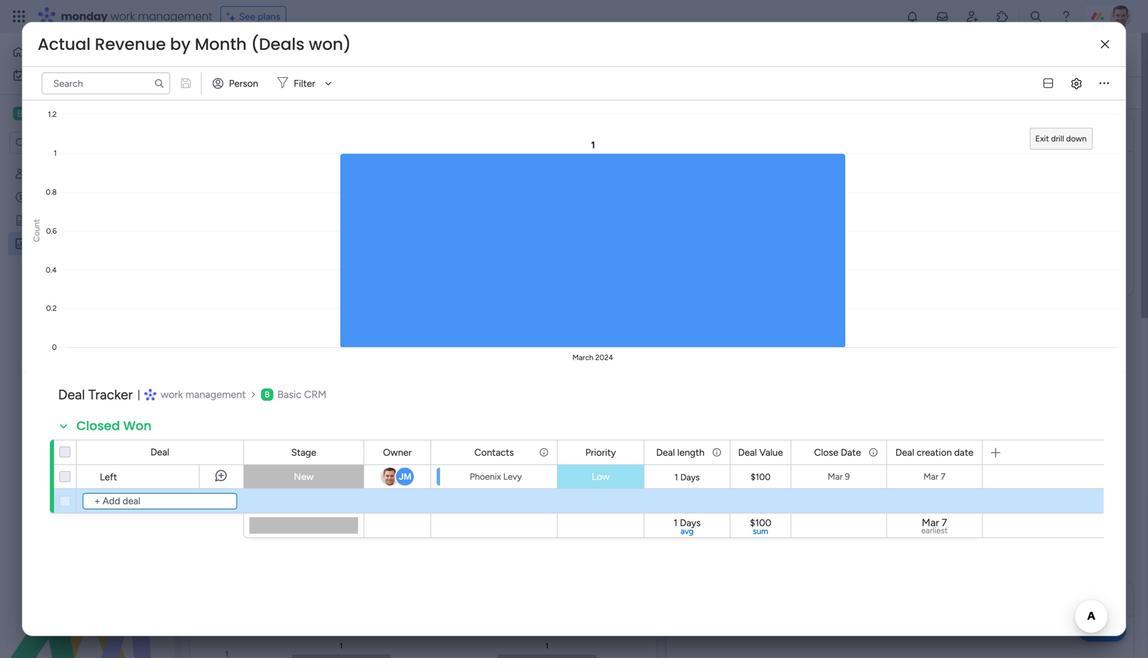 Task type: locate. For each thing, give the bounding box(es) containing it.
notifications image
[[906, 10, 920, 23]]

list box
[[0, 160, 174, 440]]

1 horizontal spatial :
[[601, 443, 603, 455]]

getting
[[32, 215, 65, 226]]

1 vertical spatial 1
[[675, 472, 679, 483]]

crm up search in workspace field
[[60, 107, 85, 120]]

mar for mar 9
[[828, 471, 843, 482]]

0 vertical spatial tracker
[[53, 191, 84, 203]]

0 horizontal spatial column information image
[[539, 447, 550, 458]]

more dots image up help
[[1108, 595, 1117, 605]]

+ Add deal text field
[[83, 493, 237, 510]]

invite members image
[[966, 10, 980, 23]]

1 vertical spatial work
[[47, 69, 68, 81]]

dashboard up filter
[[268, 39, 389, 70]]

1 down deal length at bottom right
[[675, 472, 679, 483]]

2 vertical spatial 20.0%
[[615, 491, 641, 503]]

1 vertical spatial sales
[[32, 238, 55, 250]]

deal tracker inside list box
[[32, 191, 84, 203]]

0 vertical spatial $100
[[751, 472, 771, 483]]

: up proposal : 20.0%
[[601, 443, 603, 455]]

help
[[1091, 624, 1115, 638]]

avg
[[681, 527, 694, 536]]

1 vertical spatial sales dashboard
[[32, 238, 103, 250]]

0 vertical spatial basic crm
[[31, 107, 85, 120]]

0 vertical spatial sales
[[206, 39, 263, 70]]

1 horizontal spatial column information image
[[868, 447, 879, 458]]

arrow down image inside filter popup button
[[320, 75, 337, 92]]

1 vertical spatial workspace image
[[261, 389, 273, 401]]

work right |
[[161, 389, 183, 401]]

crm inside workspace selection element
[[60, 107, 85, 120]]

20.0% down proposal : 20.0%
[[615, 491, 641, 503]]

2 vertical spatial :
[[610, 491, 612, 503]]

1 left avg
[[674, 517, 678, 529]]

0 horizontal spatial tracker
[[53, 191, 84, 203]]

lottie animation image
[[0, 520, 174, 659]]

column information image
[[712, 447, 723, 458]]

1
[[308, 87, 312, 99], [675, 472, 679, 483], [674, 517, 678, 529]]

deal tracker up "closed"
[[58, 387, 133, 403]]

|
[[138, 389, 140, 401]]

option
[[0, 162, 174, 164]]

plans
[[258, 11, 280, 22]]

sales dashboard
[[206, 39, 389, 70], [32, 238, 103, 250]]

$100 sum
[[750, 517, 772, 536]]

b inside workspace selection element
[[17, 108, 23, 119]]

none search field inside sales dashboard banner
[[408, 82, 532, 104]]

7 down mar 7
[[942, 517, 948, 529]]

work up revenue
[[110, 9, 135, 24]]

sales up person popup button
[[206, 39, 263, 70]]

getting started
[[32, 215, 99, 226]]

basic down the my work
[[31, 107, 58, 120]]

help image
[[1060, 10, 1074, 23]]

left
[[100, 471, 117, 483]]

0 vertical spatial days
[[681, 472, 700, 483]]

Owner field
[[380, 445, 415, 460]]

0 vertical spatial crm
[[60, 107, 85, 120]]

days inside the 1 days avg
[[680, 517, 701, 529]]

: down low
[[610, 491, 612, 503]]

1 left connected
[[308, 87, 312, 99]]

: for proposal
[[596, 467, 598, 479]]

help button
[[1079, 620, 1127, 642]]

1 days avg
[[674, 517, 701, 536]]

1 vertical spatial basic
[[278, 389, 302, 401]]

value
[[760, 447, 784, 458]]

:
[[601, 443, 603, 455], [596, 467, 598, 479], [610, 491, 612, 503]]

days down the length
[[681, 472, 700, 483]]

mar
[[828, 471, 843, 482], [924, 471, 939, 482], [922, 517, 940, 529]]

0 vertical spatial more dots image
[[1100, 78, 1110, 88]]

column information image right date
[[868, 447, 879, 458]]

new
[[294, 471, 314, 483]]

1 horizontal spatial work
[[110, 9, 135, 24]]

phoenix levy
[[470, 471, 522, 482]]

basic crm up search in workspace field
[[31, 107, 85, 120]]

0 horizontal spatial workspace image
[[13, 106, 27, 121]]

Actual Revenue by Month (Deals won) field
[[34, 33, 355, 56]]

tracker inside list box
[[53, 191, 84, 203]]

0 horizontal spatial sales
[[32, 238, 55, 250]]

actual revenue by month (deals won)
[[38, 33, 351, 56]]

0 horizontal spatial basic crm
[[31, 107, 85, 120]]

0 vertical spatial :
[[601, 443, 603, 455]]

0 horizontal spatial crm
[[60, 107, 85, 120]]

: for discovery
[[601, 443, 603, 455]]

mar left the 9
[[828, 471, 843, 482]]

20.0% up low
[[606, 443, 632, 455]]

dashboard down started
[[57, 238, 103, 250]]

7 down deal creation date
[[941, 471, 946, 482]]

1 horizontal spatial dashboard
[[268, 39, 389, 70]]

arrow down image
[[320, 75, 337, 92], [682, 85, 699, 101]]

deal tracker
[[32, 191, 84, 203], [58, 387, 133, 403]]

0 horizontal spatial dashboard
[[57, 238, 103, 250]]

2 vertical spatial work
[[161, 389, 183, 401]]

Deal length field
[[653, 445, 708, 460]]

0 vertical spatial dashboard
[[268, 39, 389, 70]]

0 vertical spatial 20.0%
[[606, 443, 632, 455]]

1 column information image from the left
[[539, 447, 550, 458]]

1 horizontal spatial basic
[[278, 389, 302, 401]]

v2 split view image
[[1044, 78, 1054, 88]]

20.0%
[[606, 443, 632, 455], [600, 467, 627, 479], [615, 491, 641, 503]]

started
[[67, 215, 99, 226]]

1 vertical spatial basic crm
[[278, 389, 327, 401]]

low
[[592, 471, 610, 483]]

management
[[138, 9, 212, 24], [186, 389, 246, 401]]

1 vertical spatial b
[[265, 390, 270, 400]]

1 for 1 days
[[675, 472, 679, 483]]

length
[[678, 447, 705, 458]]

more dots image down dapulse x slim icon on the top right
[[1100, 78, 1110, 88]]

1 vertical spatial 7
[[942, 517, 948, 529]]

public board image
[[14, 214, 27, 227]]

1 for 1 connected board
[[308, 87, 312, 99]]

basic crm
[[31, 107, 85, 120], [278, 389, 327, 401]]

days
[[681, 472, 700, 483], [680, 517, 701, 529]]

0 horizontal spatial work
[[47, 69, 68, 81]]

more dots image
[[1100, 78, 1110, 88], [1108, 595, 1117, 605]]

1 horizontal spatial workspace image
[[261, 389, 273, 401]]

7 inside mar 7 earliest
[[942, 517, 948, 529]]

$100
[[751, 472, 771, 483], [750, 517, 772, 529]]

None search field
[[42, 72, 170, 94], [408, 82, 532, 104], [42, 72, 170, 94]]

home
[[30, 46, 56, 58]]

days down '1 days'
[[680, 517, 701, 529]]

home link
[[8, 41, 166, 63]]

Deal creation date field
[[893, 445, 978, 460]]

none search field filter dashboard by text
[[408, 82, 532, 104]]

deal tracker up getting started
[[32, 191, 84, 203]]

person
[[229, 78, 258, 89]]

2 horizontal spatial :
[[610, 491, 612, 503]]

tracker left |
[[88, 387, 133, 403]]

1 horizontal spatial b
[[265, 390, 270, 400]]

(deals
[[251, 33, 305, 56]]

monday work management
[[61, 9, 212, 24]]

1 vertical spatial :
[[596, 467, 598, 479]]

2 column information image from the left
[[868, 447, 879, 458]]

1 horizontal spatial arrow down image
[[682, 85, 699, 101]]

sales dashboard down getting started
[[32, 238, 103, 250]]

phoenix
[[470, 471, 501, 482]]

work
[[110, 9, 135, 24], [47, 69, 68, 81], [161, 389, 183, 401]]

workspace image
[[13, 106, 27, 121], [261, 389, 273, 401]]

lottie animation element
[[0, 520, 174, 659]]

mar down creation
[[924, 471, 939, 482]]

monday
[[61, 9, 108, 24]]

deal up the getting
[[32, 191, 51, 203]]

7 for mar 7
[[941, 471, 946, 482]]

0 vertical spatial basic
[[31, 107, 58, 120]]

0 horizontal spatial b
[[17, 108, 23, 119]]

1 vertical spatial days
[[680, 517, 701, 529]]

0 vertical spatial deal tracker
[[32, 191, 84, 203]]

earliest
[[922, 526, 948, 536]]

column information image left discovery at the bottom of the page
[[539, 447, 550, 458]]

: down priority field
[[596, 467, 598, 479]]

basic crm inside workspace selection element
[[31, 107, 85, 120]]

0 vertical spatial b
[[17, 108, 23, 119]]

work for my
[[47, 69, 68, 81]]

mar down mar 7
[[922, 517, 940, 529]]

sales inside list box
[[32, 238, 55, 250]]

2 vertical spatial 1
[[674, 517, 678, 529]]

dapulse x slim image
[[1102, 39, 1110, 49]]

deal left the length
[[657, 447, 675, 458]]

monday marketplace image
[[996, 10, 1010, 23]]

tracker
[[53, 191, 84, 203], [88, 387, 133, 403]]

1 vertical spatial tracker
[[88, 387, 133, 403]]

1 horizontal spatial sales
[[206, 39, 263, 70]]

work right my
[[47, 69, 68, 81]]

$100 for $100 sum
[[750, 517, 772, 529]]

20.0% for proposal : 20.0%
[[600, 467, 627, 479]]

closed
[[77, 417, 120, 435]]

1 vertical spatial $100
[[750, 517, 772, 529]]

0 horizontal spatial :
[[596, 467, 598, 479]]

sales right the public dashboard image
[[32, 238, 55, 250]]

1 vertical spatial 20.0%
[[600, 467, 627, 479]]

1 horizontal spatial sales dashboard
[[206, 39, 389, 70]]

7
[[941, 471, 946, 482], [942, 517, 948, 529]]

Close Date field
[[811, 445, 865, 460]]

work inside my work option
[[47, 69, 68, 81]]

1 vertical spatial dashboard
[[57, 238, 103, 250]]

20.0% down priority field
[[600, 467, 627, 479]]

tracker up getting started
[[53, 191, 84, 203]]

basic
[[31, 107, 58, 120], [278, 389, 302, 401]]

$208,000
[[787, 175, 1013, 235]]

sales dashboard up filter popup button
[[206, 39, 389, 70]]

dashboard
[[268, 39, 389, 70], [57, 238, 103, 250]]

1 horizontal spatial basic crm
[[278, 389, 327, 401]]

levy
[[504, 471, 522, 482]]

deal
[[32, 191, 51, 203], [58, 387, 85, 403], [151, 447, 169, 458], [657, 447, 675, 458], [739, 447, 757, 458], [896, 447, 915, 458]]

deal creation date
[[896, 447, 974, 458]]

basic up stage field
[[278, 389, 302, 401]]

0 vertical spatial sales dashboard
[[206, 39, 389, 70]]

negotiation
[[559, 491, 610, 503]]

0 vertical spatial work
[[110, 9, 135, 24]]

sales
[[206, 39, 263, 70], [32, 238, 55, 250]]

crm up stage field
[[304, 389, 327, 401]]

0 vertical spatial 7
[[941, 471, 946, 482]]

public dashboard image
[[14, 237, 27, 250]]

1 vertical spatial management
[[186, 389, 246, 401]]

see
[[239, 11, 255, 22]]

0 vertical spatial 1
[[308, 87, 312, 99]]

days for 1 days
[[681, 472, 700, 483]]

$100 for $100
[[751, 472, 771, 483]]

20.0% for negotiation : 20.0%
[[615, 491, 641, 503]]

0 horizontal spatial arrow down image
[[320, 75, 337, 92]]

0 horizontal spatial basic
[[31, 107, 58, 120]]

basic crm up stage field
[[278, 389, 327, 401]]

1 vertical spatial crm
[[304, 389, 327, 401]]

1 connected board button
[[283, 82, 394, 104]]

b
[[17, 108, 23, 119], [265, 390, 270, 400]]

deal left creation
[[896, 447, 915, 458]]

crm
[[60, 107, 85, 120], [304, 389, 327, 401]]

board
[[363, 87, 388, 99]]

1 inside popup button
[[308, 87, 312, 99]]

search image
[[154, 78, 165, 89]]

column information image
[[539, 447, 550, 458], [868, 447, 879, 458]]

list box containing deal tracker
[[0, 160, 174, 440]]

add widget
[[222, 87, 272, 99]]

0 horizontal spatial sales dashboard
[[32, 238, 103, 250]]



Task type: vqa. For each thing, say whether or not it's contained in the screenshot.
Closed Won
yes



Task type: describe. For each thing, give the bounding box(es) containing it.
update feed image
[[936, 10, 950, 23]]

won
[[123, 417, 152, 435]]

settings image
[[1109, 86, 1123, 100]]

month
[[195, 33, 247, 56]]

date
[[841, 447, 862, 458]]

work management
[[161, 389, 246, 401]]

20.0% for discovery : 20.0%
[[606, 443, 632, 455]]

widget
[[242, 87, 272, 99]]

Sales Dashboard field
[[202, 39, 392, 70]]

actual
[[38, 33, 91, 56]]

2 horizontal spatial work
[[161, 389, 183, 401]]

my work link
[[8, 64, 166, 86]]

Priority field
[[582, 445, 620, 460]]

filter button
[[272, 72, 337, 94]]

work for monday
[[110, 9, 135, 24]]

1 vertical spatial deal tracker
[[58, 387, 133, 403]]

add
[[222, 87, 240, 99]]

closed won
[[77, 417, 152, 435]]

Filter dashboard by text search field
[[408, 82, 532, 104]]

sum
[[753, 527, 769, 536]]

contacts
[[475, 447, 514, 458]]

1 inside the 1 days avg
[[674, 517, 678, 529]]

1 connected board
[[308, 87, 388, 99]]

by
[[170, 33, 191, 56]]

$104,000
[[314, 175, 533, 235]]

terry turtle image
[[1111, 5, 1132, 27]]

creation
[[917, 447, 952, 458]]

revenue
[[95, 33, 166, 56]]

Contacts field
[[471, 445, 518, 460]]

dashboard inside sales dashboard banner
[[268, 39, 389, 70]]

proposal
[[559, 467, 596, 479]]

my work
[[31, 69, 68, 81]]

deal inside 'field'
[[657, 447, 675, 458]]

1 horizontal spatial crm
[[304, 389, 327, 401]]

date
[[955, 447, 974, 458]]

close
[[815, 447, 839, 458]]

Search in workspace field
[[29, 135, 114, 151]]

proposal : 20.0%
[[559, 467, 627, 479]]

Deal Value field
[[735, 445, 787, 460]]

dashboard inside list box
[[57, 238, 103, 250]]

stage
[[291, 447, 317, 458]]

Closed Won field
[[73, 417, 155, 435]]

mar 7 earliest
[[922, 517, 948, 536]]

days for 1 days avg
[[680, 517, 701, 529]]

0 vertical spatial management
[[138, 9, 212, 24]]

deal down the won at the bottom
[[151, 447, 169, 458]]

filter
[[294, 78, 315, 89]]

negotiation : 20.0%
[[559, 491, 641, 503]]

mar for mar 7
[[924, 471, 939, 482]]

see plans button
[[221, 6, 287, 27]]

person button
[[207, 72, 267, 94]]

deal up "closed"
[[58, 387, 85, 403]]

1 vertical spatial more dots image
[[1108, 595, 1117, 605]]

7 for mar 7 earliest
[[942, 517, 948, 529]]

sales inside banner
[[206, 39, 263, 70]]

Filter dashboard by text search field
[[42, 72, 170, 94]]

discovery
[[559, 443, 601, 455]]

deal left value
[[739, 447, 757, 458]]

connected
[[315, 87, 361, 99]]

column information image for close date
[[868, 447, 879, 458]]

9
[[845, 471, 851, 482]]

my
[[31, 69, 45, 81]]

home option
[[8, 41, 166, 63]]

mar inside mar 7 earliest
[[922, 517, 940, 529]]

mar 7
[[924, 471, 946, 482]]

won)
[[309, 33, 351, 56]]

Stage field
[[288, 445, 320, 460]]

search everything image
[[1030, 10, 1043, 23]]

add widget button
[[198, 82, 277, 104]]

owner
[[383, 447, 412, 458]]

sales dashboard inside sales dashboard banner
[[206, 39, 389, 70]]

sales dashboard banner
[[181, 33, 1142, 109]]

1 horizontal spatial tracker
[[88, 387, 133, 403]]

0 vertical spatial workspace image
[[13, 106, 27, 121]]

discovery : 20.0%
[[559, 443, 632, 455]]

mar 9
[[828, 471, 851, 482]]

my work option
[[8, 64, 166, 86]]

close date
[[815, 447, 862, 458]]

column information image for contacts
[[539, 447, 550, 458]]

select product image
[[12, 10, 26, 23]]

deal length
[[657, 447, 705, 458]]

basic inside workspace selection element
[[31, 107, 58, 120]]

sales dashboard inside list box
[[32, 238, 103, 250]]

priority
[[586, 447, 616, 458]]

see plans
[[239, 11, 280, 22]]

1 days
[[675, 472, 700, 483]]

deal value
[[739, 447, 784, 458]]

workspace selection element
[[13, 105, 87, 122]]



